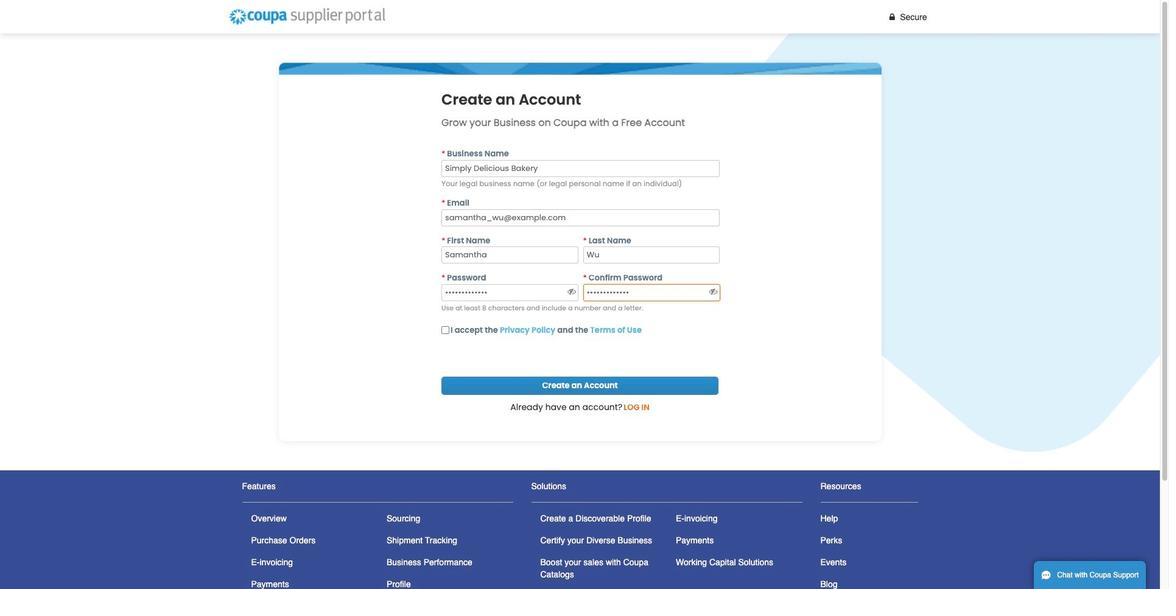 Task type: locate. For each thing, give the bounding box(es) containing it.
None text field
[[442, 160, 720, 177], [442, 209, 720, 227], [442, 247, 578, 264], [583, 247, 720, 264], [442, 160, 720, 177], [442, 209, 720, 227], [442, 247, 578, 264], [583, 247, 720, 264]]

0 horizontal spatial fw image
[[708, 288, 719, 296]]

None password field
[[442, 285, 579, 302], [583, 285, 721, 302], [442, 285, 579, 302], [583, 285, 721, 302]]

fw image
[[887, 13, 898, 21], [708, 288, 719, 296]]

None checkbox
[[442, 327, 450, 335]]

1 horizontal spatial fw image
[[887, 13, 898, 21]]



Task type: vqa. For each thing, say whether or not it's contained in the screenshot.
leftmost fw image
yes



Task type: describe. For each thing, give the bounding box(es) containing it.
0 vertical spatial fw image
[[887, 13, 898, 21]]

1 vertical spatial fw image
[[708, 288, 719, 296]]

coupa supplier portal image
[[223, 3, 391, 30]]

fw image
[[567, 288, 577, 296]]



